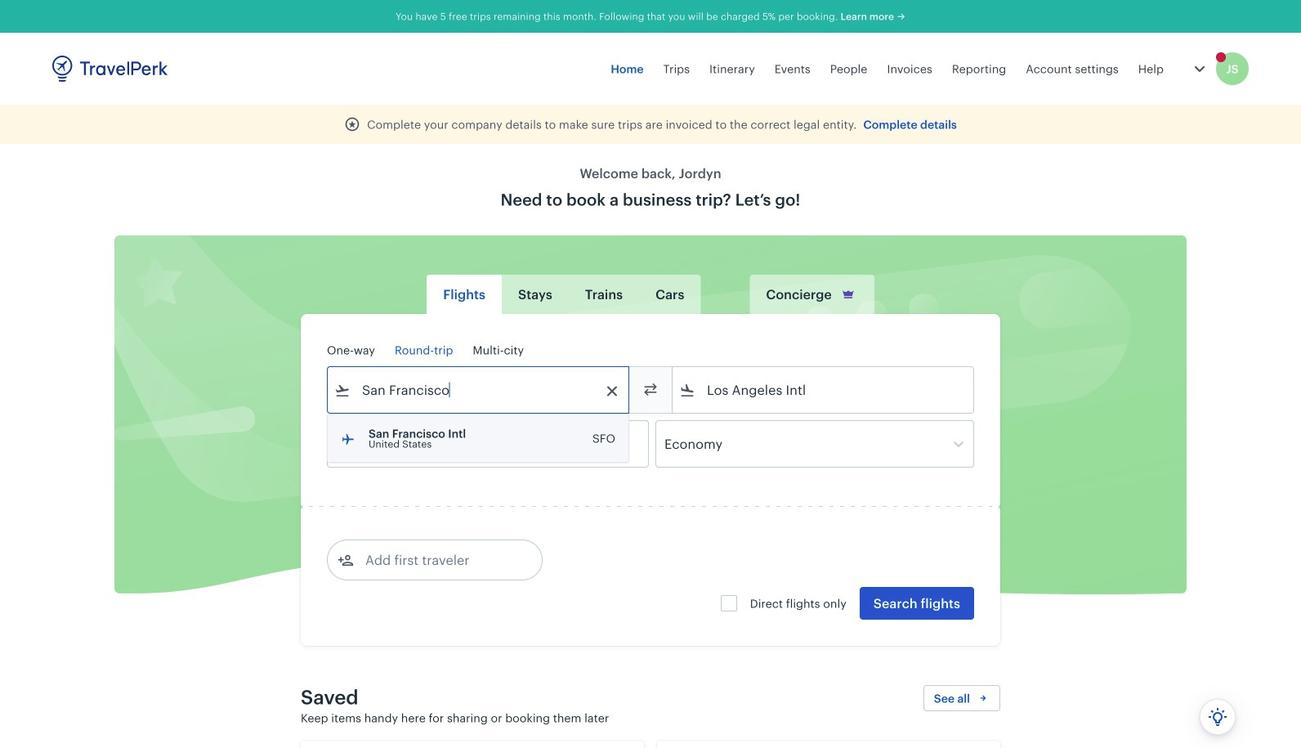 Task type: describe. For each thing, give the bounding box(es) containing it.
Return text field
[[448, 421, 533, 467]]

Depart text field
[[351, 421, 436, 467]]



Task type: locate. For each thing, give the bounding box(es) containing it.
From search field
[[351, 377, 608, 403]]

Add first traveler search field
[[354, 547, 524, 573]]

To search field
[[696, 377, 953, 403]]



